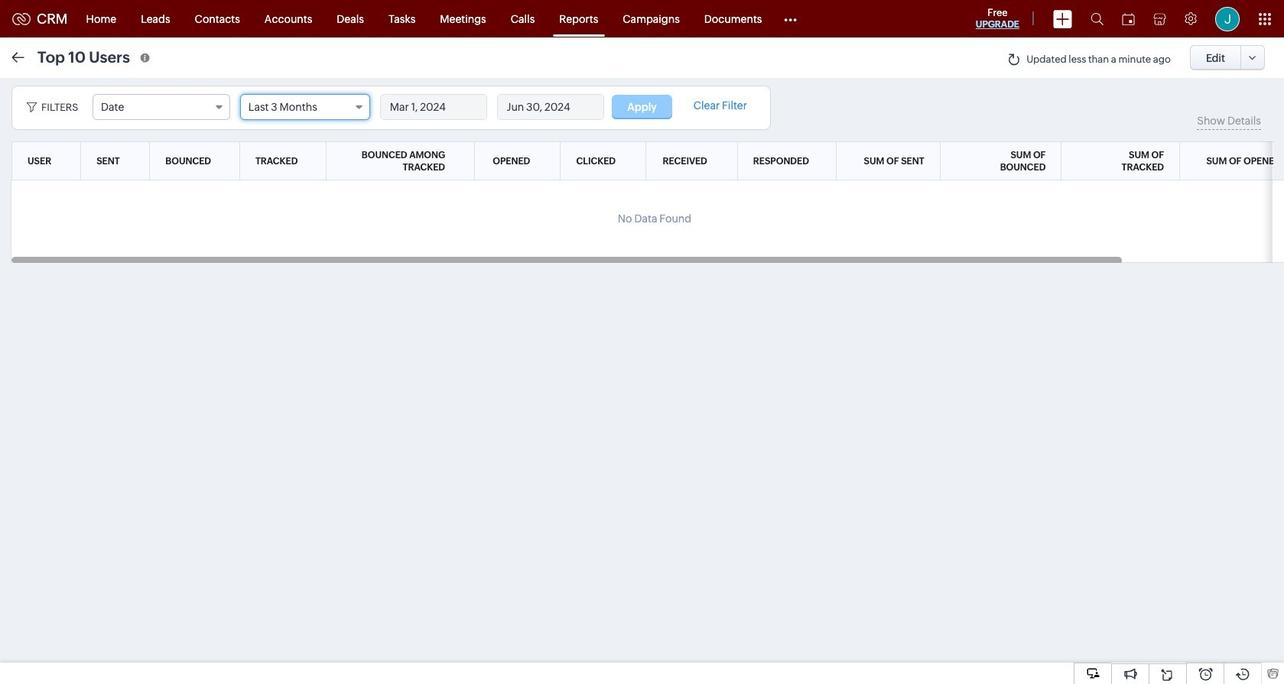 Task type: locate. For each thing, give the bounding box(es) containing it.
search element
[[1082, 0, 1113, 37]]

Other Modules field
[[774, 7, 807, 31]]

None field
[[93, 94, 230, 120], [240, 94, 370, 120], [93, 94, 230, 120], [240, 94, 370, 120]]

MMM D, YYYY text field
[[381, 95, 486, 119]]

calendar image
[[1122, 13, 1135, 25]]



Task type: vqa. For each thing, say whether or not it's contained in the screenshot.
Signals element
no



Task type: describe. For each thing, give the bounding box(es) containing it.
search image
[[1091, 12, 1104, 25]]

profile element
[[1206, 0, 1249, 37]]

logo image
[[12, 13, 31, 25]]

MMM D, YYYY text field
[[498, 95, 603, 119]]

profile image
[[1215, 7, 1240, 31]]

create menu image
[[1053, 10, 1072, 28]]

create menu element
[[1044, 0, 1082, 37]]



